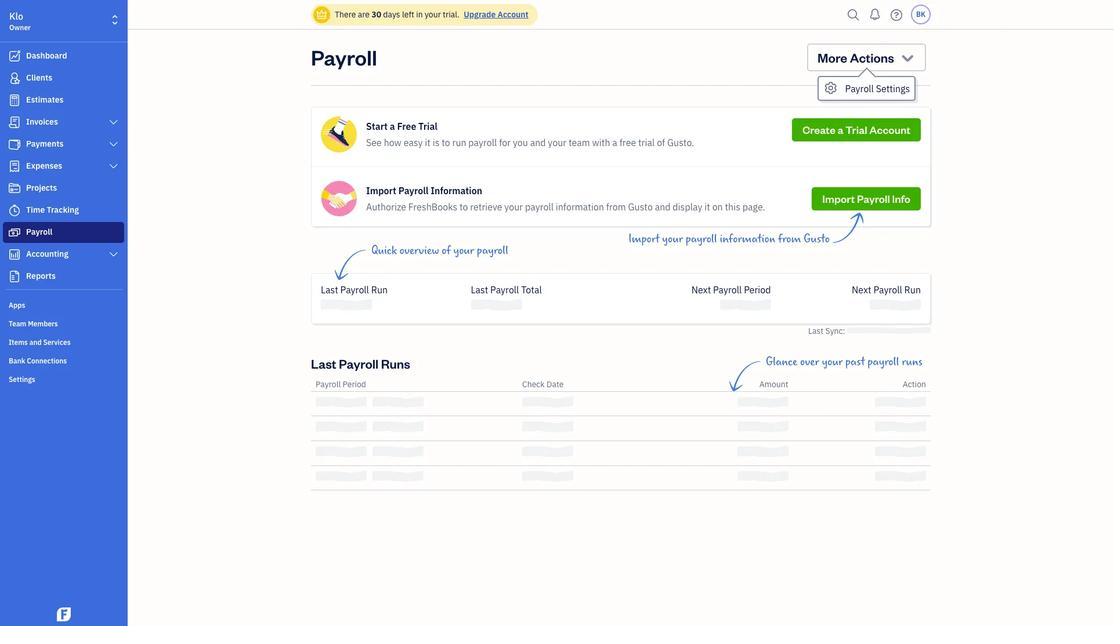 Task type: locate. For each thing, give the bounding box(es) containing it.
estimates link
[[3, 90, 124, 111]]

period
[[744, 284, 771, 296], [343, 379, 366, 390]]

1 horizontal spatial from
[[778, 233, 801, 246]]

klo owner
[[9, 10, 31, 32]]

estimates
[[26, 95, 64, 105]]

and inside import payroll information authorize freshbooks to retrieve your payroll information from gusto and display it on this page.
[[655, 201, 671, 213]]

and right the items
[[29, 338, 42, 347]]

0 vertical spatial and
[[530, 137, 546, 149]]

notifications image
[[866, 3, 885, 26]]

1 run from the left
[[371, 284, 388, 296]]

1 horizontal spatial and
[[530, 137, 546, 149]]

bank connections link
[[3, 352, 124, 370]]

page.
[[743, 201, 765, 213]]

team members link
[[3, 315, 124, 333]]

gusto.
[[667, 137, 694, 149]]

trial up is
[[419, 121, 438, 132]]

is
[[433, 137, 440, 149]]

next for next payroll period
[[692, 284, 711, 296]]

freshbooks
[[408, 201, 457, 213]]

2 horizontal spatial and
[[655, 201, 671, 213]]

1 vertical spatial gusto
[[804, 233, 830, 246]]

1 vertical spatial to
[[460, 201, 468, 213]]

import payroll info button
[[812, 187, 921, 211]]

2 vertical spatial chevron large down image
[[108, 250, 119, 259]]

check date
[[522, 379, 564, 390]]

0 vertical spatial period
[[744, 284, 771, 296]]

a right "create"
[[838, 123, 844, 136]]

go to help image
[[887, 6, 906, 24]]

more
[[818, 49, 848, 66]]

settings down chevrondown icon
[[876, 83, 910, 95]]

overview
[[400, 244, 439, 258]]

chevron large down image inside accounting link
[[108, 250, 119, 259]]

1 horizontal spatial to
[[460, 201, 468, 213]]

1 horizontal spatial trial
[[846, 123, 868, 136]]

3 chevron large down image from the top
[[108, 250, 119, 259]]

0 horizontal spatial of
[[442, 244, 451, 258]]

gusto
[[628, 201, 653, 213], [804, 233, 830, 246]]

main element
[[0, 0, 157, 627]]

projects
[[26, 183, 57, 193]]

1 horizontal spatial of
[[657, 137, 665, 149]]

0 horizontal spatial it
[[425, 137, 431, 149]]

:
[[843, 326, 845, 336]]

payroll inside import payroll info button
[[857, 192, 890, 205]]

chevron large down image down payroll link
[[108, 250, 119, 259]]

freshbooks image
[[55, 608, 73, 622]]

0 vertical spatial account
[[498, 9, 529, 20]]

time
[[26, 205, 45, 215]]

reports link
[[3, 266, 124, 287]]

and
[[530, 137, 546, 149], [655, 201, 671, 213], [29, 338, 42, 347]]

1 horizontal spatial it
[[705, 201, 710, 213]]

actions
[[850, 49, 894, 66]]

0 vertical spatial of
[[657, 137, 665, 149]]

check
[[522, 379, 545, 390]]

project image
[[8, 183, 21, 194]]

to down information
[[460, 201, 468, 213]]

trial
[[638, 137, 655, 149]]

projects link
[[3, 178, 124, 199]]

and left display
[[655, 201, 671, 213]]

more actions
[[818, 49, 894, 66]]

payroll
[[469, 137, 497, 149], [525, 201, 554, 213], [686, 233, 717, 246], [477, 244, 508, 258], [868, 356, 899, 369]]

chevron large down image for invoices
[[108, 118, 119, 127]]

1 horizontal spatial settings
[[876, 83, 910, 95]]

1 horizontal spatial period
[[744, 284, 771, 296]]

1 horizontal spatial information
[[720, 233, 776, 246]]

0 horizontal spatial run
[[371, 284, 388, 296]]

1 horizontal spatial account
[[870, 123, 911, 136]]

1 vertical spatial and
[[655, 201, 671, 213]]

your right in
[[425, 9, 441, 20]]

action
[[903, 379, 926, 390]]

payment image
[[8, 139, 21, 150]]

1 vertical spatial from
[[778, 233, 801, 246]]

last for last payroll total
[[471, 284, 488, 296]]

chevron large down image
[[108, 118, 119, 127], [108, 162, 119, 171], [108, 250, 119, 259]]

chevron large down image for expenses
[[108, 162, 119, 171]]

and inside start a free trial see how easy it is to run payroll for you and your team with a free trial of gusto.
[[530, 137, 546, 149]]

start
[[366, 121, 388, 132]]

payroll inside payroll settings 'link'
[[845, 83, 874, 95]]

it inside import payroll information authorize freshbooks to retrieve your payroll information from gusto and display it on this page.
[[705, 201, 710, 213]]

settings down bank in the left bottom of the page
[[9, 376, 35, 384]]

trial inside button
[[846, 123, 868, 136]]

expense image
[[8, 161, 21, 172]]

you
[[513, 137, 528, 149]]

0 vertical spatial to
[[442, 137, 450, 149]]

1 horizontal spatial run
[[905, 284, 921, 296]]

trial right "create"
[[846, 123, 868, 136]]

account right upgrade
[[498, 9, 529, 20]]

invoice image
[[8, 117, 21, 128]]

for
[[499, 137, 511, 149]]

account down payroll settings
[[870, 123, 911, 136]]

trial
[[419, 121, 438, 132], [846, 123, 868, 136]]

import payroll info
[[823, 192, 911, 205]]

a inside button
[[838, 123, 844, 136]]

of
[[657, 137, 665, 149], [442, 244, 451, 258]]

chevron large down image up chevron large down image
[[108, 118, 119, 127]]

1 vertical spatial chevron large down image
[[108, 162, 119, 171]]

it left on
[[705, 201, 710, 213]]

payroll right retrieve
[[525, 201, 554, 213]]

0 horizontal spatial a
[[390, 121, 395, 132]]

0 horizontal spatial import
[[366, 185, 396, 197]]

a left free
[[390, 121, 395, 132]]

glance over your past payroll runs
[[766, 356, 923, 369]]

it inside start a free trial see how easy it is to run payroll for you and your team with a free trial of gusto.
[[425, 137, 431, 149]]

next payroll run
[[852, 284, 921, 296]]

2 next from the left
[[852, 284, 872, 296]]

0 horizontal spatial gusto
[[628, 201, 653, 213]]

your left team
[[548, 137, 567, 149]]

import
[[366, 185, 396, 197], [823, 192, 855, 205], [629, 233, 660, 246]]

it
[[425, 137, 431, 149], [705, 201, 710, 213]]

create a trial account
[[803, 123, 911, 136]]

and inside main element
[[29, 338, 42, 347]]

to
[[442, 137, 450, 149], [460, 201, 468, 213]]

there are 30 days left in your trial. upgrade account
[[335, 9, 529, 20]]

of inside start a free trial see how easy it is to run payroll for you and your team with a free trial of gusto.
[[657, 137, 665, 149]]

0 horizontal spatial from
[[606, 201, 626, 213]]

import for import payroll information authorize freshbooks to retrieve your payroll information from gusto and display it on this page.
[[366, 185, 396, 197]]

chart image
[[8, 249, 21, 261]]

days
[[383, 9, 400, 20]]

1 vertical spatial it
[[705, 201, 710, 213]]

1 horizontal spatial next
[[852, 284, 872, 296]]

1 chevron large down image from the top
[[108, 118, 119, 127]]

1 horizontal spatial gusto
[[804, 233, 830, 246]]

report image
[[8, 271, 21, 283]]

payroll up "last payroll total"
[[477, 244, 508, 258]]

last
[[321, 284, 338, 296], [471, 284, 488, 296], [809, 326, 824, 336], [311, 356, 337, 372]]

0 horizontal spatial period
[[343, 379, 366, 390]]

authorize
[[366, 201, 406, 213]]

1 next from the left
[[692, 284, 711, 296]]

gusto inside import payroll information authorize freshbooks to retrieve your payroll information from gusto and display it on this page.
[[628, 201, 653, 213]]

2 vertical spatial and
[[29, 338, 42, 347]]

import inside import payroll information authorize freshbooks to retrieve your payroll information from gusto and display it on this page.
[[366, 185, 396, 197]]

0 vertical spatial from
[[606, 201, 626, 213]]

trial.
[[443, 9, 460, 20]]

free
[[397, 121, 416, 132]]

0 vertical spatial information
[[556, 201, 604, 213]]

1 vertical spatial settings
[[9, 376, 35, 384]]

1 horizontal spatial import
[[629, 233, 660, 246]]

items and services
[[9, 338, 71, 347]]

1 vertical spatial account
[[870, 123, 911, 136]]

your right retrieve
[[505, 201, 523, 213]]

a left the free
[[613, 137, 618, 149]]

0 horizontal spatial and
[[29, 338, 42, 347]]

0 vertical spatial chevron large down image
[[108, 118, 119, 127]]

sync
[[826, 326, 843, 336]]

0 horizontal spatial information
[[556, 201, 604, 213]]

of right overview
[[442, 244, 451, 258]]

account
[[498, 9, 529, 20], [870, 123, 911, 136]]

dashboard
[[26, 50, 67, 61]]

2 run from the left
[[905, 284, 921, 296]]

0 vertical spatial it
[[425, 137, 431, 149]]

0 horizontal spatial to
[[442, 137, 450, 149]]

how
[[384, 137, 402, 149]]

1 vertical spatial information
[[720, 233, 776, 246]]

2 horizontal spatial a
[[838, 123, 844, 136]]

items
[[9, 338, 28, 347]]

0 vertical spatial settings
[[876, 83, 910, 95]]

tracking
[[47, 205, 79, 215]]

accounting
[[26, 249, 68, 259]]

0 horizontal spatial settings
[[9, 376, 35, 384]]

expenses link
[[3, 156, 124, 177]]

dashboard image
[[8, 50, 21, 62]]

2 horizontal spatial import
[[823, 192, 855, 205]]

information inside import payroll information authorize freshbooks to retrieve your payroll information from gusto and display it on this page.
[[556, 201, 604, 213]]

it left is
[[425, 137, 431, 149]]

over
[[800, 356, 820, 369]]

0 horizontal spatial trial
[[419, 121, 438, 132]]

bank connections
[[9, 357, 67, 366]]

to right is
[[442, 137, 450, 149]]

information
[[556, 201, 604, 213], [720, 233, 776, 246]]

chevron large down image down chevron large down image
[[108, 162, 119, 171]]

2 chevron large down image from the top
[[108, 162, 119, 171]]

0 vertical spatial gusto
[[628, 201, 653, 213]]

and right you
[[530, 137, 546, 149]]

0 horizontal spatial next
[[692, 284, 711, 296]]

import inside button
[[823, 192, 855, 205]]

of right trial
[[657, 137, 665, 149]]

1 vertical spatial period
[[343, 379, 366, 390]]

free
[[620, 137, 636, 149]]

payroll left for
[[469, 137, 497, 149]]



Task type: describe. For each thing, give the bounding box(es) containing it.
account inside button
[[870, 123, 911, 136]]

team
[[569, 137, 590, 149]]

with
[[592, 137, 610, 149]]

bk
[[916, 10, 926, 19]]

run
[[452, 137, 466, 149]]

last payroll runs
[[311, 356, 410, 372]]

search image
[[844, 6, 863, 24]]

last payroll run
[[321, 284, 388, 296]]

last for last payroll run
[[321, 284, 338, 296]]

payroll right past in the bottom of the page
[[868, 356, 899, 369]]

chevron large down image
[[108, 140, 119, 149]]

easy
[[404, 137, 423, 149]]

next for next payroll run
[[852, 284, 872, 296]]

payroll inside payroll link
[[26, 227, 52, 237]]

more actions button
[[807, 44, 926, 71]]

retrieve
[[470, 201, 502, 213]]

glance
[[766, 356, 798, 369]]

import for import payroll info
[[823, 192, 855, 205]]

30
[[372, 9, 381, 20]]

settings inside payroll settings 'link'
[[876, 83, 910, 95]]

money image
[[8, 227, 21, 239]]

your right overview
[[454, 244, 474, 258]]

members
[[28, 320, 58, 329]]

are
[[358, 9, 370, 20]]

payroll inside start a free trial see how easy it is to run payroll for you and your team with a free trial of gusto.
[[469, 137, 497, 149]]

run for next payroll run
[[905, 284, 921, 296]]

team
[[9, 320, 26, 329]]

expenses
[[26, 161, 62, 171]]

past
[[846, 356, 865, 369]]

create
[[803, 123, 836, 136]]

trial inside start a free trial see how easy it is to run payroll for you and your team with a free trial of gusto.
[[419, 121, 438, 132]]

apps
[[9, 301, 25, 310]]

invoices link
[[3, 112, 124, 133]]

your down display
[[662, 233, 683, 246]]

payroll period
[[316, 379, 366, 390]]

this
[[725, 201, 741, 213]]

reports
[[26, 271, 56, 281]]

dashboard link
[[3, 46, 124, 67]]

chevrondown image
[[900, 49, 916, 66]]

chevron large down image for accounting
[[108, 250, 119, 259]]

last payroll total
[[471, 284, 542, 296]]

on
[[713, 201, 723, 213]]

1 vertical spatial of
[[442, 244, 451, 258]]

start a free trial see how easy it is to run payroll for you and your team with a free trial of gusto.
[[366, 121, 694, 149]]

payroll settings
[[845, 83, 910, 95]]

total
[[521, 284, 542, 296]]

items and services link
[[3, 334, 124, 351]]

payroll settings link
[[819, 77, 915, 100]]

team members
[[9, 320, 58, 329]]

payroll link
[[3, 222, 124, 243]]

quick
[[371, 244, 397, 258]]

information
[[431, 185, 482, 197]]

payments link
[[3, 134, 124, 155]]

clients
[[26, 73, 52, 83]]

a for create
[[838, 123, 844, 136]]

clients link
[[3, 68, 124, 89]]

settings link
[[3, 371, 124, 388]]

import for import your payroll information from gusto
[[629, 233, 660, 246]]

payments
[[26, 139, 64, 149]]

amount
[[760, 379, 789, 390]]

last sync :
[[809, 326, 847, 336]]

to inside start a free trial see how easy it is to run payroll for you and your team with a free trial of gusto.
[[442, 137, 450, 149]]

payroll down display
[[686, 233, 717, 246]]

runs
[[381, 356, 410, 372]]

in
[[416, 9, 423, 20]]

last for last payroll runs
[[311, 356, 337, 372]]

bk button
[[911, 5, 931, 24]]

payroll inside import payroll information authorize freshbooks to retrieve your payroll information from gusto and display it on this page.
[[525, 201, 554, 213]]

bank
[[9, 357, 25, 366]]

last for last sync :
[[809, 326, 824, 336]]

crown image
[[316, 8, 328, 21]]

payroll inside import payroll information authorize freshbooks to retrieve your payroll information from gusto and display it on this page.
[[399, 185, 429, 197]]

upgrade
[[464, 9, 496, 20]]

import payroll information authorize freshbooks to retrieve your payroll information from gusto and display it on this page.
[[366, 185, 765, 213]]

services
[[43, 338, 71, 347]]

display
[[673, 201, 703, 213]]

settings inside settings link
[[9, 376, 35, 384]]

from inside import payroll information authorize freshbooks to retrieve your payroll information from gusto and display it on this page.
[[606, 201, 626, 213]]

your inside start a free trial see how easy it is to run payroll for you and your team with a free trial of gusto.
[[548, 137, 567, 149]]

1 horizontal spatial a
[[613, 137, 618, 149]]

time tracking
[[26, 205, 79, 215]]

run for last payroll run
[[371, 284, 388, 296]]

see
[[366, 137, 382, 149]]

to inside import payroll information authorize freshbooks to retrieve your payroll information from gusto and display it on this page.
[[460, 201, 468, 213]]

import your payroll information from gusto
[[629, 233, 830, 246]]

estimate image
[[8, 95, 21, 106]]

timer image
[[8, 205, 21, 216]]

time tracking link
[[3, 200, 124, 221]]

next payroll period
[[692, 284, 771, 296]]

info
[[892, 192, 911, 205]]

quick overview of your payroll
[[371, 244, 508, 258]]

left
[[402, 9, 414, 20]]

a for start
[[390, 121, 395, 132]]

owner
[[9, 23, 31, 32]]

there
[[335, 9, 356, 20]]

your right over
[[822, 356, 843, 369]]

klo
[[9, 10, 23, 22]]

client image
[[8, 73, 21, 84]]

invoices
[[26, 117, 58, 127]]

your inside import payroll information authorize freshbooks to retrieve your payroll information from gusto and display it on this page.
[[505, 201, 523, 213]]

connections
[[27, 357, 67, 366]]

date
[[547, 379, 564, 390]]

accounting link
[[3, 244, 124, 265]]

runs
[[902, 356, 923, 369]]

create a trial account button
[[792, 118, 921, 142]]

0 horizontal spatial account
[[498, 9, 529, 20]]



Task type: vqa. For each thing, say whether or not it's contained in the screenshot.
Payments link
yes



